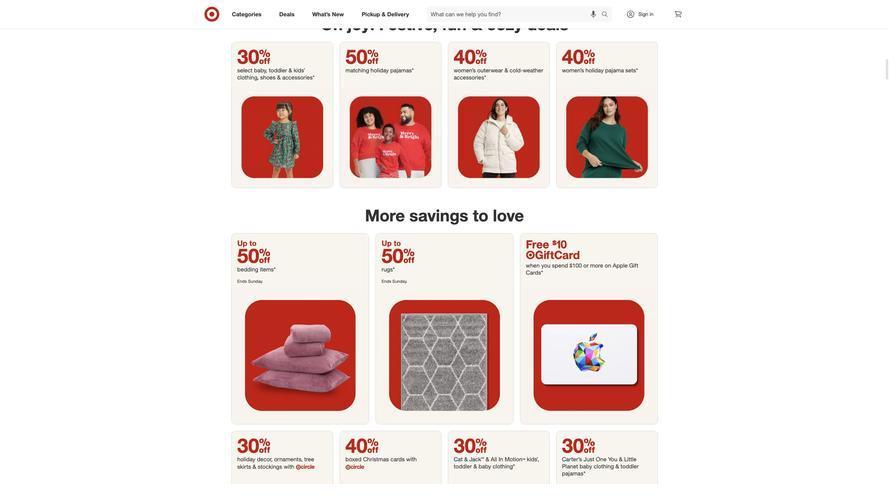 Task type: describe. For each thing, give the bounding box(es) containing it.
1 circle from the left
[[301, 463, 315, 470]]

bedding items*
[[237, 266, 276, 273]]

2 ™ from the left
[[522, 456, 525, 463]]

cozy
[[487, 14, 523, 34]]

30 select baby, toddler & kids' clothing, shoes & accessories*
[[237, 45, 315, 81]]

joy!
[[347, 14, 375, 34]]

pajamas* inside 50 matching holiday pajamas*
[[390, 67, 414, 74]]

clothing,
[[237, 74, 259, 81]]

apple
[[613, 262, 628, 269]]

pajama
[[605, 67, 624, 74]]

weather
[[523, 67, 543, 74]]

toddler inside kids', toddler & baby clothing*
[[454, 463, 472, 470]]

sign in
[[639, 11, 654, 17]]

baby,
[[254, 67, 267, 74]]

more
[[590, 262, 603, 269]]

pajamas* inside 30 carter's just one you & little planet baby clothing & toddler pajamas*
[[562, 470, 586, 477]]

or
[[584, 262, 589, 269]]

pickup & delivery
[[362, 11, 409, 18]]

matching
[[346, 67, 369, 74]]

up to for rugs*
[[382, 239, 401, 248]]

50 matching holiday pajamas*
[[346, 45, 414, 74]]

holiday for 50
[[371, 67, 389, 74]]

deals
[[279, 11, 295, 18]]

to for rugs*
[[394, 239, 401, 248]]

30 up skirts
[[237, 433, 270, 457]]

deals
[[527, 14, 569, 34]]

free
[[526, 237, 549, 251]]

spend
[[552, 262, 568, 269]]

skirts
[[237, 463, 251, 470]]

love
[[493, 205, 524, 225]]

tree
[[304, 456, 314, 463]]

in
[[650, 11, 654, 17]]

what's new link
[[306, 6, 353, 22]]

30 inside 30 select baby, toddler & kids' clothing, shoes & accessories*
[[237, 45, 270, 69]]

with inside holiday decor, ornaments, tree skirts & stockings with
[[284, 463, 294, 470]]

cards
[[391, 456, 405, 463]]

new
[[332, 11, 344, 18]]

sign
[[639, 11, 648, 17]]

outerwear
[[477, 67, 503, 74]]

& inside 40 women's outerwear & cold-weather accessories*
[[505, 67, 508, 74]]

cards*
[[526, 269, 543, 276]]

pickup & delivery link
[[356, 6, 418, 22]]

50 for rugs*
[[382, 244, 415, 268]]

just
[[584, 456, 595, 463]]

categories link
[[226, 6, 270, 22]]

motion
[[505, 456, 522, 463]]

rugs*
[[382, 266, 395, 273]]

little
[[624, 456, 637, 463]]

toddler inside 30 carter's just one you & little planet baby clothing & toddler pajamas*
[[621, 463, 639, 470]]

bedding
[[237, 266, 258, 273]]

gift
[[629, 262, 639, 269]]

savings
[[410, 205, 468, 225]]

what's
[[312, 11, 331, 18]]

clothing*
[[493, 463, 515, 470]]

circle inside 40 boxed christmas cards with circle
[[351, 463, 364, 470]]

baby inside 30 carter's just one you & little planet baby clothing & toddler pajamas*
[[580, 463, 592, 470]]

planet
[[562, 463, 578, 470]]

¬giftcard
[[526, 248, 580, 262]]

1 ™ from the left
[[481, 456, 484, 463]]

up to for bedding items*
[[237, 239, 257, 248]]

toddler inside 30 select baby, toddler & kids' clothing, shoes & accessories*
[[269, 67, 287, 74]]

one
[[596, 456, 607, 463]]

more
[[365, 205, 405, 225]]

holiday for 40
[[586, 67, 604, 74]]

jack
[[470, 456, 481, 463]]

holiday decor, ornaments, tree skirts & stockings with
[[237, 456, 314, 470]]

& inside kids', toddler & baby clothing*
[[474, 463, 477, 470]]

pickup
[[362, 11, 380, 18]]

on
[[605, 262, 611, 269]]

accessories* inside 30 select baby, toddler & kids' clothing, shoes & accessories*
[[282, 74, 315, 81]]

40 for 40 women's holiday pajama sets*
[[562, 45, 595, 69]]

40 boxed christmas cards with circle
[[346, 433, 417, 470]]

what's new
[[312, 11, 344, 18]]

you
[[541, 262, 551, 269]]



Task type: vqa. For each thing, say whether or not it's contained in the screenshot.
middle 1oz
no



Task type: locate. For each thing, give the bounding box(es) containing it.
0 horizontal spatial 40
[[346, 433, 379, 457]]

2 women's from the left
[[562, 67, 584, 74]]

with inside 40 boxed christmas cards with circle
[[406, 456, 417, 463]]

1 horizontal spatial to
[[394, 239, 401, 248]]

40 for 40 women's outerwear & cold-weather accessories*
[[454, 45, 487, 69]]

oh
[[321, 14, 343, 34]]

30 carter's just one you & little planet baby clothing & toddler pajamas*
[[562, 433, 639, 477]]

0 horizontal spatial with
[[284, 463, 294, 470]]

circle down tree on the bottom left
[[301, 463, 315, 470]]

up for bedding items*
[[237, 239, 247, 248]]

sunday. down rugs*
[[393, 279, 407, 284]]

sunday. down bedding items*
[[248, 279, 263, 284]]

in
[[499, 456, 503, 463]]

2 up from the left
[[382, 239, 392, 248]]

women's for 40 women's outerwear & cold-weather accessories*
[[454, 67, 476, 74]]

ends down rugs*
[[382, 279, 391, 284]]

toddler right you
[[621, 463, 639, 470]]

What can we help you find? suggestions appear below search field
[[427, 6, 603, 22]]

ends sunday. for bedding items*
[[237, 279, 263, 284]]

holiday inside the 40 women's holiday pajama sets*
[[586, 67, 604, 74]]

holiday left the 'pajama'
[[586, 67, 604, 74]]

$100
[[570, 262, 582, 269]]

shoes
[[260, 74, 276, 81]]

2 horizontal spatial 40
[[562, 45, 595, 69]]

1 sunday. from the left
[[248, 279, 263, 284]]

0 horizontal spatial up to
[[237, 239, 257, 248]]

1 horizontal spatial ends sunday.
[[382, 279, 407, 284]]

sunday. for bedding items*
[[248, 279, 263, 284]]

0 horizontal spatial 50
[[237, 244, 270, 268]]

0 horizontal spatial to
[[249, 239, 257, 248]]

50
[[346, 45, 379, 69], [237, 244, 270, 268], [382, 244, 415, 268]]

up up rugs*
[[382, 239, 392, 248]]

2 horizontal spatial holiday
[[586, 67, 604, 74]]

2 baby from the left
[[580, 463, 592, 470]]

1 horizontal spatial ends
[[382, 279, 391, 284]]

2 ends from the left
[[382, 279, 391, 284]]

ornaments,
[[274, 456, 303, 463]]

women's for 40 women's holiday pajama sets*
[[562, 67, 584, 74]]

to for bedding items*
[[249, 239, 257, 248]]

1 up from the left
[[237, 239, 247, 248]]

40 women's outerwear & cold-weather accessories*
[[454, 45, 543, 81]]

sunday. for rugs*
[[393, 279, 407, 284]]

1 women's from the left
[[454, 67, 476, 74]]

cat & jack ™ & all in motion ™
[[454, 456, 525, 463]]

0 horizontal spatial ends
[[237, 279, 247, 284]]

2 horizontal spatial to
[[473, 205, 489, 225]]

items*
[[260, 266, 276, 273]]

2 sunday. from the left
[[393, 279, 407, 284]]

more savings to love
[[365, 205, 524, 225]]

2 accessories* from the left
[[454, 74, 486, 81]]

1 horizontal spatial baby
[[580, 463, 592, 470]]

holiday
[[371, 67, 389, 74], [586, 67, 604, 74], [237, 456, 255, 463]]

oh joy! festive, fun & cozy deals
[[321, 14, 569, 34]]

boxed
[[346, 456, 362, 463]]

0 horizontal spatial pajamas*
[[390, 67, 414, 74]]

to left the love
[[473, 205, 489, 225]]

free $10 ¬giftcard when you spend $100 or more on apple gift cards*
[[526, 237, 639, 276]]

pajamas*
[[390, 67, 414, 74], [562, 470, 586, 477]]

1 ends sunday. from the left
[[237, 279, 263, 284]]

all
[[491, 456, 497, 463]]

1 ends from the left
[[237, 279, 247, 284]]

sets*
[[626, 67, 638, 74]]

fun
[[442, 14, 467, 34]]

0 horizontal spatial baby
[[479, 463, 491, 470]]

$10
[[552, 237, 567, 251]]

kids', toddler & baby clothing*
[[454, 456, 539, 470]]

ends sunday. down rugs*
[[382, 279, 407, 284]]

™
[[481, 456, 484, 463], [522, 456, 525, 463]]

up for rugs*
[[382, 239, 392, 248]]

0 horizontal spatial accessories*
[[282, 74, 315, 81]]

& inside holiday decor, ornaments, tree skirts & stockings with
[[253, 463, 256, 470]]

with down ornaments,
[[284, 463, 294, 470]]

circle down the boxed
[[351, 463, 364, 470]]

sign in link
[[620, 6, 665, 22]]

with right cards at the bottom left of page
[[406, 456, 417, 463]]

baby right planet
[[580, 463, 592, 470]]

up to up rugs*
[[382, 239, 401, 248]]

1 horizontal spatial toddler
[[454, 463, 472, 470]]

cold-
[[510, 67, 523, 74]]

festive,
[[379, 14, 438, 34]]

1 accessories* from the left
[[282, 74, 315, 81]]

holiday up skirts
[[237, 456, 255, 463]]

ends for rugs*
[[382, 279, 391, 284]]

1 horizontal spatial circle
[[351, 463, 364, 470]]

0 horizontal spatial toddler
[[269, 67, 287, 74]]

40 inside the 40 women's holiday pajama sets*
[[562, 45, 595, 69]]

™ left kids',
[[522, 456, 525, 463]]

accessories*
[[282, 74, 315, 81], [454, 74, 486, 81]]

toddler right baby,
[[269, 67, 287, 74]]

cat
[[454, 456, 463, 463]]

30 left the 'all'
[[454, 433, 487, 457]]

40 inside 40 boxed christmas cards with circle
[[346, 433, 379, 457]]

0 horizontal spatial circle
[[301, 463, 315, 470]]

kids',
[[527, 456, 539, 463]]

30 up clothing,
[[237, 45, 270, 69]]

1 horizontal spatial holiday
[[371, 67, 389, 74]]

2 circle from the left
[[351, 463, 364, 470]]

holiday inside holiday decor, ornaments, tree skirts & stockings with
[[237, 456, 255, 463]]

accessories* inside 40 women's outerwear & cold-weather accessories*
[[454, 74, 486, 81]]

carter's
[[562, 456, 582, 463]]

1 vertical spatial pajamas*
[[562, 470, 586, 477]]

2 horizontal spatial toddler
[[621, 463, 639, 470]]

40 inside 40 women's outerwear & cold-weather accessories*
[[454, 45, 487, 69]]

50 inside 50 matching holiday pajamas*
[[346, 45, 379, 69]]

baby inside kids', toddler & baby clothing*
[[479, 463, 491, 470]]

ends sunday. for rugs*
[[382, 279, 407, 284]]

1 horizontal spatial sunday.
[[393, 279, 407, 284]]

sunday.
[[248, 279, 263, 284], [393, 279, 407, 284]]

ends down bedding
[[237, 279, 247, 284]]

0 vertical spatial pajamas*
[[390, 67, 414, 74]]

ends sunday. down bedding
[[237, 279, 263, 284]]

™ left the 'all'
[[481, 456, 484, 463]]

to
[[473, 205, 489, 225], [249, 239, 257, 248], [394, 239, 401, 248]]

search button
[[598, 6, 615, 23]]

0 horizontal spatial women's
[[454, 67, 476, 74]]

1 up to from the left
[[237, 239, 257, 248]]

1 vertical spatial with
[[284, 463, 294, 470]]

2 ends sunday. from the left
[[382, 279, 407, 284]]

delivery
[[387, 11, 409, 18]]

1 horizontal spatial women's
[[562, 67, 584, 74]]

0 horizontal spatial ™
[[481, 456, 484, 463]]

1 baby from the left
[[479, 463, 491, 470]]

when
[[526, 262, 540, 269]]

2 up to from the left
[[382, 239, 401, 248]]

0 horizontal spatial holiday
[[237, 456, 255, 463]]

&
[[382, 11, 386, 18], [471, 14, 482, 34], [289, 67, 292, 74], [505, 67, 508, 74], [277, 74, 281, 81], [464, 456, 468, 463], [486, 456, 489, 463], [619, 456, 623, 463], [474, 463, 477, 470], [616, 463, 619, 470], [253, 463, 256, 470]]

1 horizontal spatial 40
[[454, 45, 487, 69]]

30
[[237, 45, 270, 69], [237, 433, 270, 457], [454, 433, 487, 457], [562, 433, 595, 457]]

up
[[237, 239, 247, 248], [382, 239, 392, 248]]

christmas
[[363, 456, 389, 463]]

1 horizontal spatial up to
[[382, 239, 401, 248]]

holiday inside 50 matching holiday pajamas*
[[371, 67, 389, 74]]

ends
[[237, 279, 247, 284], [382, 279, 391, 284]]

40 for 40 boxed christmas cards with circle
[[346, 433, 379, 457]]

up to up bedding
[[237, 239, 257, 248]]

to up bedding items*
[[249, 239, 257, 248]]

50 for bedding items*
[[237, 244, 270, 268]]

1 horizontal spatial with
[[406, 456, 417, 463]]

30 inside 30 carter's just one you & little planet baby clothing & toddler pajamas*
[[562, 433, 595, 457]]

40 women's holiday pajama sets*
[[562, 45, 638, 74]]

2 horizontal spatial 50
[[382, 244, 415, 268]]

up up bedding
[[237, 239, 247, 248]]

kids'
[[294, 67, 305, 74]]

0 horizontal spatial up
[[237, 239, 247, 248]]

to up rugs*
[[394, 239, 401, 248]]

clothing
[[594, 463, 614, 470]]

up to
[[237, 239, 257, 248], [382, 239, 401, 248]]

you
[[608, 456, 618, 463]]

holiday right matching
[[371, 67, 389, 74]]

0 horizontal spatial ends sunday.
[[237, 279, 263, 284]]

women's inside the 40 women's holiday pajama sets*
[[562, 67, 584, 74]]

baby left in
[[479, 463, 491, 470]]

women's
[[454, 67, 476, 74], [562, 67, 584, 74]]

40
[[454, 45, 487, 69], [562, 45, 595, 69], [346, 433, 379, 457]]

toddler left the 'all'
[[454, 463, 472, 470]]

categories
[[232, 11, 262, 18]]

1 horizontal spatial 50
[[346, 45, 379, 69]]

ends sunday.
[[237, 279, 263, 284], [382, 279, 407, 284]]

search
[[598, 11, 615, 18]]

women's inside 40 women's outerwear & cold-weather accessories*
[[454, 67, 476, 74]]

baby
[[479, 463, 491, 470], [580, 463, 592, 470]]

1 horizontal spatial accessories*
[[454, 74, 486, 81]]

with
[[406, 456, 417, 463], [284, 463, 294, 470]]

ends for bedding items*
[[237, 279, 247, 284]]

1 horizontal spatial pajamas*
[[562, 470, 586, 477]]

deals link
[[273, 6, 303, 22]]

decor,
[[257, 456, 273, 463]]

stockings
[[258, 463, 282, 470]]

0 horizontal spatial sunday.
[[248, 279, 263, 284]]

select
[[237, 67, 253, 74]]

30 up planet
[[562, 433, 595, 457]]

1 horizontal spatial ™
[[522, 456, 525, 463]]

0 vertical spatial with
[[406, 456, 417, 463]]

1 horizontal spatial up
[[382, 239, 392, 248]]



